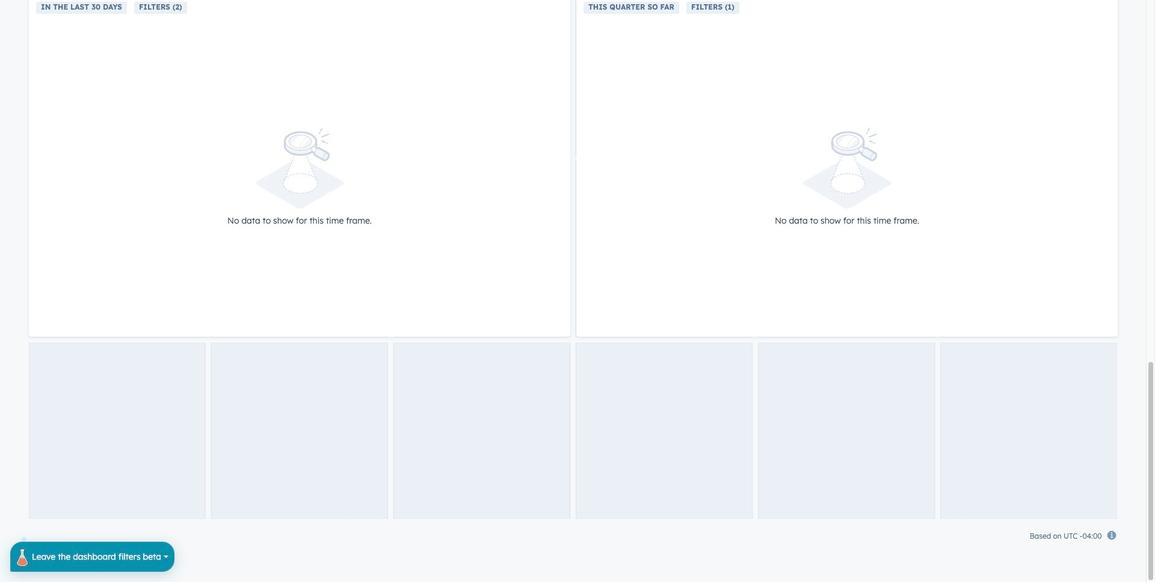 Task type: locate. For each thing, give the bounding box(es) containing it.
chat conversation totals by chatflow element
[[576, 0, 1118, 337]]

chat conversation closed totals by rep element
[[29, 0, 570, 337]]



Task type: vqa. For each thing, say whether or not it's contained in the screenshot.
User Guides element
no



